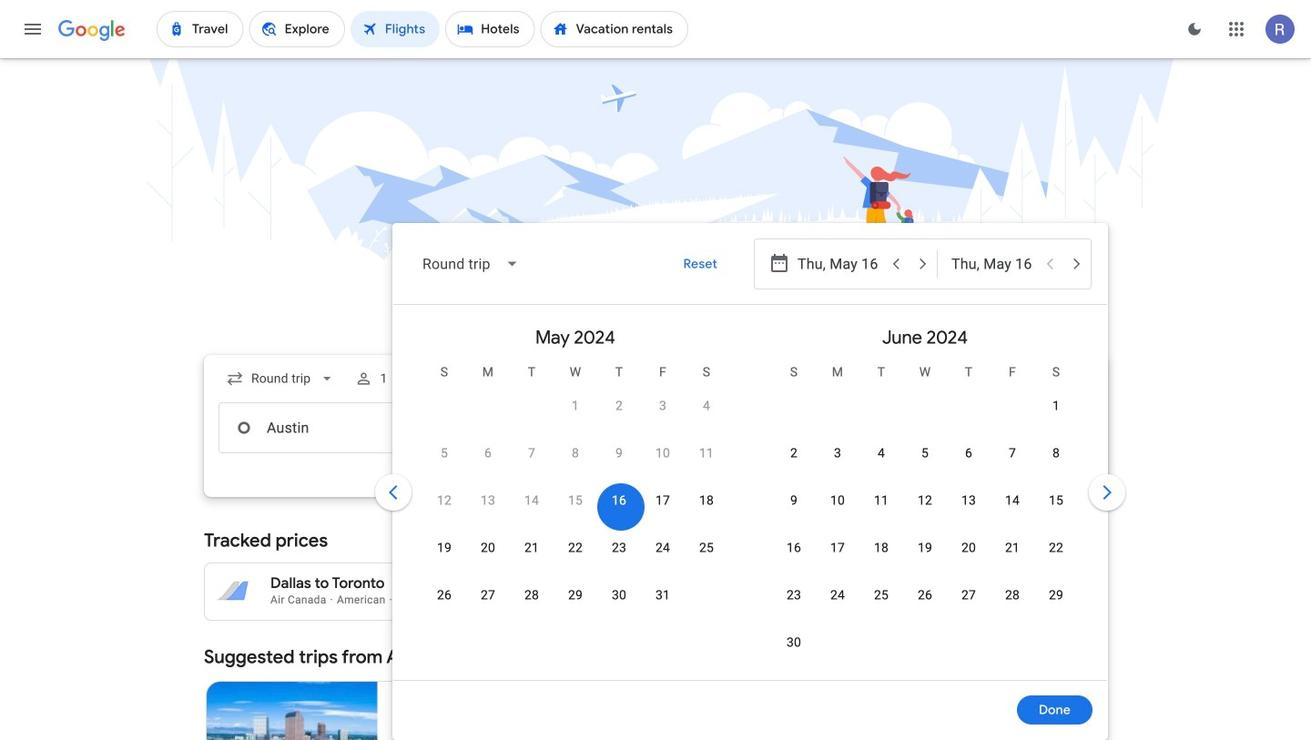 Task type: locate. For each thing, give the bounding box(es) containing it.
wed, may 15 element
[[568, 492, 583, 510]]

fri, may 17 element
[[656, 492, 670, 510]]

Flight search field
[[189, 223, 1129, 741]]

main menu image
[[22, 18, 44, 40]]

sun, jun 30 element
[[787, 634, 802, 652]]

tue, jun 25 element
[[874, 587, 889, 605]]

frontier image
[[392, 735, 407, 741]]

None text field
[[219, 403, 475, 454]]

sat, may 11 element
[[699, 445, 714, 463]]

thu, may 16, departure date. element
[[612, 492, 627, 510]]

fri, may 10 element
[[656, 445, 670, 463]]

suggested trips from austin region
[[204, 636, 1108, 741]]

0 vertical spatial departure text field
[[798, 240, 882, 289]]

tue, may 14 element
[[525, 492, 539, 510]]

tue, may 21 element
[[525, 539, 539, 557]]

Return text field
[[952, 240, 1036, 289], [952, 404, 1036, 453]]

0 vertical spatial return text field
[[952, 240, 1036, 289]]

158 US dollars text field
[[759, 592, 789, 607]]

mon, jun 3 element
[[834, 445, 842, 463]]

mon, may 6 element
[[485, 445, 492, 463]]

tracked prices region
[[204, 519, 1108, 621]]

grid
[[401, 312, 1100, 691]]

sat, may 4 element
[[703, 397, 711, 415]]

1 vertical spatial return text field
[[952, 404, 1036, 453]]

sun, jun 23 element
[[787, 587, 802, 605]]

row up fri, may 10 element
[[554, 382, 729, 441]]

fri, jun 7 element
[[1009, 445, 1017, 463]]

fri, jun 21 element
[[1006, 539, 1020, 557]]

fri, jun 14 element
[[1006, 492, 1020, 510]]

sat, jun 29 element
[[1049, 587, 1064, 605]]

tue, jun 11 element
[[874, 492, 889, 510]]

row
[[554, 382, 729, 441], [423, 436, 729, 488], [772, 436, 1078, 488], [423, 484, 729, 536], [772, 484, 1078, 536], [423, 531, 729, 583], [772, 531, 1078, 583], [423, 578, 685, 630], [772, 578, 1078, 630]]

Departure text field
[[798, 240, 882, 289], [798, 404, 882, 453]]

row up wed, may 22 element
[[423, 484, 729, 536]]

1 vertical spatial departure text field
[[798, 404, 882, 453]]

fri, may 24 element
[[656, 539, 670, 557]]

fri, may 3 element
[[659, 397, 667, 415]]

None field
[[408, 242, 534, 286], [219, 363, 344, 395], [408, 242, 534, 286], [219, 363, 344, 395]]

mon, jun 10 element
[[831, 492, 845, 510]]

2 return text field from the top
[[952, 404, 1036, 453]]

sun, may 26 element
[[437, 587, 452, 605]]

mon, may 20 element
[[481, 539, 496, 557]]

tue, may 7 element
[[528, 445, 536, 463]]

row group
[[401, 312, 751, 673], [751, 312, 1100, 678]]

sat, may 25 element
[[699, 539, 714, 557]]

wed, may 22 element
[[568, 539, 583, 557]]

sun, may 19 element
[[437, 539, 452, 557]]



Task type: vqa. For each thing, say whether or not it's contained in the screenshot.
'7 hr 5 min JFK – MAD'
no



Task type: describe. For each thing, give the bounding box(es) containing it.
2614 US dollars text field
[[442, 575, 485, 593]]

1 departure text field from the top
[[798, 240, 882, 289]]

1206 US dollars text field
[[445, 592, 485, 607]]

thu, jun 27 element
[[962, 587, 977, 605]]

tue, jun 18 element
[[874, 539, 889, 557]]

row up wed, may 29 element
[[423, 531, 729, 583]]

1 return text field from the top
[[952, 240, 1036, 289]]

2 departure text field from the top
[[798, 404, 882, 453]]

wed, jun 12 element
[[918, 492, 933, 510]]

row up wed, jun 26 element
[[772, 531, 1078, 583]]

mon, may 13 element
[[481, 492, 496, 510]]

previous image
[[372, 471, 415, 515]]

change appearance image
[[1173, 7, 1217, 51]]

row up wed, jun 19 element
[[772, 484, 1078, 536]]

sun, may 5 element
[[441, 445, 448, 463]]

sun, jun 16 element
[[787, 539, 802, 557]]

thu, jun 13 element
[[962, 492, 977, 510]]

wed, may 8 element
[[572, 445, 579, 463]]

386 US dollars text field
[[755, 575, 789, 593]]

sat, jun 15 element
[[1049, 492, 1064, 510]]

none text field inside "flight" search field
[[219, 403, 475, 454]]

sat, jun 22 element
[[1049, 539, 1064, 557]]

mon, may 27 element
[[481, 587, 496, 605]]

next image
[[1086, 471, 1129, 515]]

sun, jun 9 element
[[791, 492, 798, 510]]

row down wed, jun 19 element
[[772, 578, 1078, 630]]

fri, may 31 element
[[656, 587, 670, 605]]

2177 US dollars text field
[[1053, 592, 1092, 607]]

fri, jun 28 element
[[1006, 587, 1020, 605]]

thu, jun 20 element
[[962, 539, 977, 557]]

wed, jun 5 element
[[922, 445, 929, 463]]

1 row group from the left
[[401, 312, 751, 673]]

row up wed, may 15 element in the left bottom of the page
[[423, 436, 729, 488]]

mon, jun 17 element
[[831, 539, 845, 557]]

wed, jun 19 element
[[918, 539, 933, 557]]

tue, may 28 element
[[525, 587, 539, 605]]

tue, jun 4 element
[[878, 445, 885, 463]]

thu, may 2 element
[[616, 397, 623, 415]]

grid inside "flight" search field
[[401, 312, 1100, 691]]

sun, may 12 element
[[437, 492, 452, 510]]

thu, may 30 element
[[612, 587, 627, 605]]

thu, jun 6 element
[[965, 445, 973, 463]]

2 row group from the left
[[751, 312, 1100, 678]]

row up wed, jun 12 element
[[772, 436, 1078, 488]]

thu, may 9 element
[[616, 445, 623, 463]]

sat, jun 8 element
[[1053, 445, 1060, 463]]

sat, may 18 element
[[699, 492, 714, 510]]

wed, jun 26 element
[[918, 587, 933, 605]]

sat, jun 1 element
[[1053, 397, 1060, 415]]

3028 US dollars text field
[[1046, 575, 1092, 593]]

wed, may 29 element
[[568, 587, 583, 605]]

row down tue, may 21 element
[[423, 578, 685, 630]]

sun, jun 2 element
[[791, 445, 798, 463]]

thu, may 23 element
[[612, 539, 627, 557]]

mon, jun 24 element
[[831, 587, 845, 605]]

wed, may 1 element
[[572, 397, 579, 415]]



